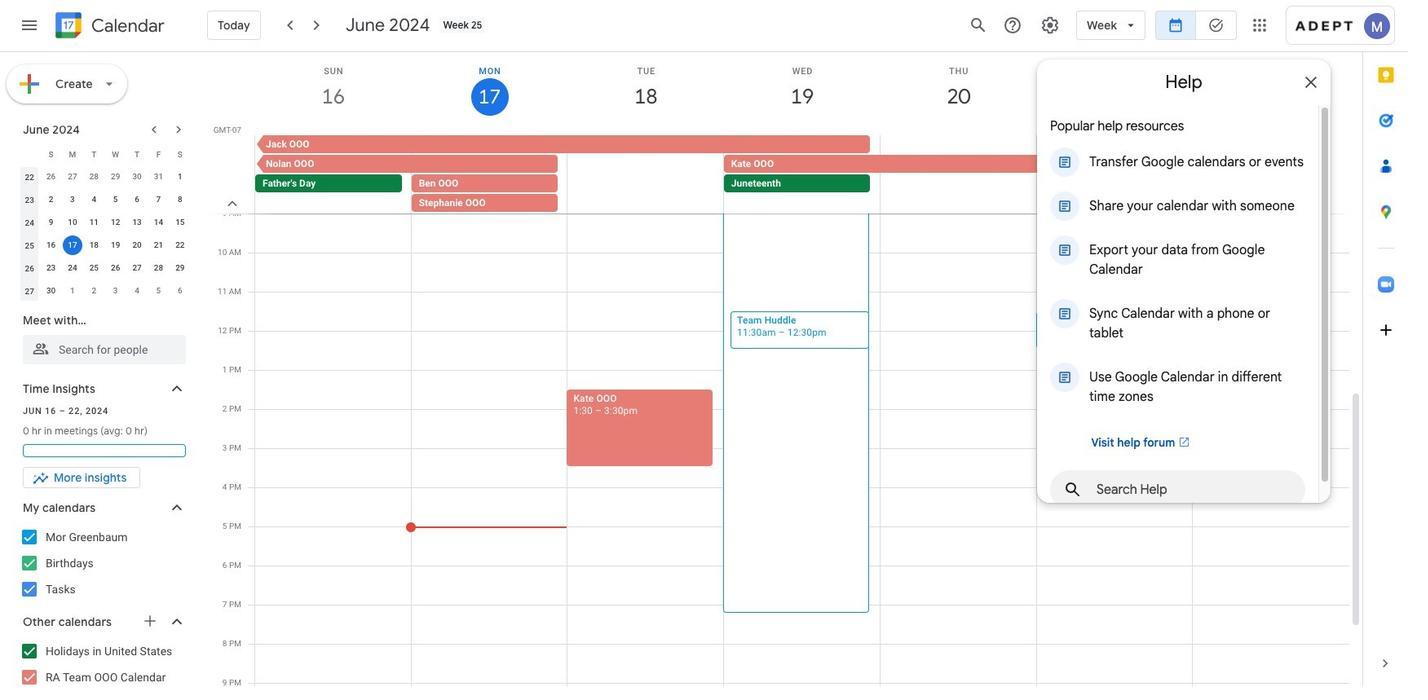 Task type: locate. For each thing, give the bounding box(es) containing it.
grid
[[209, 52, 1363, 688]]

support image
[[1003, 15, 1023, 35]]

add other calendars image
[[142, 613, 158, 630]]

row group
[[19, 166, 191, 303]]

5 element
[[106, 190, 125, 210]]

30 element
[[41, 281, 61, 301]]

10 element
[[63, 213, 82, 232]]

july 3 element
[[106, 281, 125, 301]]

4 element
[[84, 190, 104, 210]]

24 element
[[63, 259, 82, 278]]

26 element
[[106, 259, 125, 278]]

23 element
[[41, 259, 61, 278]]

july 5 element
[[149, 281, 168, 301]]

wednesday, june 19 element
[[725, 52, 881, 121]]

sunday, june 16 element
[[255, 52, 412, 121]]

14 element
[[149, 213, 168, 232]]

friday, june 21 element
[[1037, 52, 1194, 121]]

column header
[[19, 143, 40, 166]]

may 30 element
[[127, 167, 147, 187]]

may 28 element
[[84, 167, 104, 187]]

tab list
[[1364, 52, 1409, 641]]

calendar element
[[52, 9, 165, 45]]

cell inside june 2024 grid
[[62, 234, 83, 257]]

july 4 element
[[127, 281, 147, 301]]

july 6 element
[[170, 281, 190, 301]]

monday, june 17, today element
[[412, 52, 568, 121]]

9 element
[[41, 213, 61, 232]]

None search field
[[0, 306, 202, 365]]

12 element
[[106, 213, 125, 232]]

29 element
[[170, 259, 190, 278]]

13 element
[[127, 213, 147, 232]]

21 element
[[149, 236, 168, 255]]

3 element
[[63, 190, 82, 210]]

cell
[[881, 119, 1037, 132], [255, 135, 880, 214], [412, 135, 568, 214], [568, 135, 724, 214], [724, 135, 1193, 214], [880, 135, 1037, 214], [1037, 135, 1193, 214], [1193, 135, 1349, 214], [62, 234, 83, 257]]

row
[[248, 106, 1363, 145], [248, 135, 1363, 214], [19, 143, 191, 166], [19, 166, 191, 188], [19, 188, 191, 211], [19, 211, 191, 234], [19, 234, 191, 257], [19, 257, 191, 280], [19, 280, 191, 303]]

11 element
[[84, 213, 104, 232]]

may 31 element
[[149, 167, 168, 187]]

heading
[[88, 16, 165, 35]]

22 element
[[170, 236, 190, 255]]



Task type: vqa. For each thing, say whether or not it's contained in the screenshot.
the Underline icon
no



Task type: describe. For each thing, give the bounding box(es) containing it.
main drawer image
[[20, 15, 39, 35]]

column header inside june 2024 grid
[[19, 143, 40, 166]]

27 element
[[127, 259, 147, 278]]

25 element
[[84, 259, 104, 278]]

16 element
[[41, 236, 61, 255]]

15 element
[[170, 213, 190, 232]]

28 element
[[149, 259, 168, 278]]

1 element
[[170, 167, 190, 187]]

19 element
[[106, 236, 125, 255]]

june 2024 grid
[[15, 143, 191, 303]]

8 element
[[170, 190, 190, 210]]

2 element
[[41, 190, 61, 210]]

heading inside calendar element
[[88, 16, 165, 35]]

other calendars list
[[3, 639, 202, 688]]

row group inside june 2024 grid
[[19, 166, 191, 303]]

tuesday, june 18 element
[[568, 52, 725, 121]]

may 29 element
[[106, 167, 125, 187]]

thursday, june 20 element
[[881, 52, 1037, 121]]

july 1 element
[[63, 281, 82, 301]]

7 element
[[149, 190, 168, 210]]

17, today element
[[63, 236, 82, 255]]

20 element
[[127, 236, 147, 255]]

my calendars list
[[3, 525, 202, 603]]

Search for people to meet text field
[[33, 335, 176, 365]]

july 2 element
[[84, 281, 104, 301]]

may 27 element
[[63, 167, 82, 187]]

settings menu image
[[1041, 15, 1061, 35]]

18 element
[[84, 236, 104, 255]]

6 element
[[127, 190, 147, 210]]

may 26 element
[[41, 167, 61, 187]]



